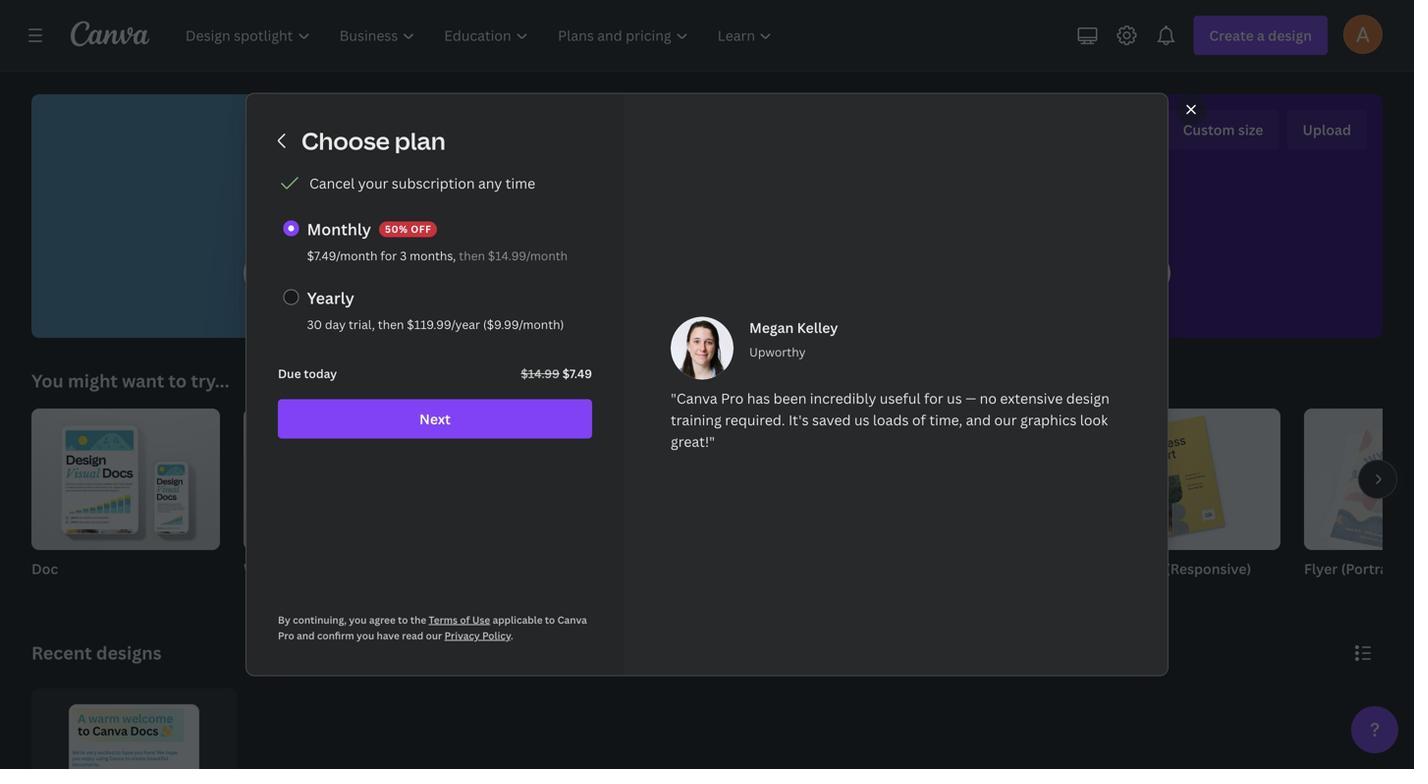 Task type: describe. For each thing, give the bounding box(es) containing it.
monthly
[[307, 219, 371, 240]]

try...
[[191, 369, 229, 393]]

agree
[[369, 614, 396, 627]]

choose
[[302, 125, 390, 157]]

privacy policy link
[[445, 629, 511, 642]]

time
[[506, 174, 536, 193]]

doc
[[31, 559, 58, 578]]

doc group
[[31, 409, 220, 603]]

presentations
[[558, 306, 637, 322]]

for inside "canva pro has been incredibly useful for us — no extensive design training required. it's saved us loads of time, and our graphics look great!"
[[924, 389, 944, 408]]

for you
[[246, 306, 289, 322]]

you left the agree
[[349, 614, 367, 627]]

5 group from the left
[[880, 409, 1069, 550]]

more
[[1133, 306, 1162, 322]]

$7.49
[[563, 365, 592, 382]]

you inside applicable to canva pro and confirm you have read our
[[357, 629, 374, 642]]

whiteboard
[[244, 559, 322, 578]]

8.5
[[1401, 559, 1415, 578]]

50%
[[385, 223, 408, 236]]

and inside "canva pro has been incredibly useful for us — no extensive design training required. it's saved us loads of time, and our graphics look great!"
[[966, 411, 991, 429]]

trial,
[[349, 316, 375, 333]]

choose plan
[[302, 125, 446, 157]]

today
[[304, 365, 337, 382]]

of inside "canva pro has been incredibly useful for us — no extensive design training required. it's saved us loads of time, and our graphics look great!"
[[913, 411, 926, 429]]

canva
[[558, 614, 587, 627]]

loads
[[873, 411, 909, 429]]

kelley
[[797, 318, 838, 337]]

saved
[[812, 411, 851, 429]]

group for document (responsive) 'group'
[[1092, 409, 1281, 550]]

due today
[[278, 365, 337, 382]]

whiteboards button
[[451, 236, 524, 338]]

videos
[[798, 306, 837, 322]]

plan
[[395, 125, 446, 157]]

and inside applicable to canva pro and confirm you have read our
[[297, 629, 315, 642]]

yearly
[[307, 287, 354, 308]]

our inside applicable to canva pro and confirm you have read our
[[426, 629, 442, 642]]

day
[[325, 316, 346, 333]]

0 horizontal spatial to
[[168, 369, 187, 393]]

next button
[[278, 399, 592, 439]]

required.
[[725, 411, 785, 429]]

1 horizontal spatial us
[[947, 389, 962, 408]]

upworthy
[[750, 344, 806, 360]]

flyer (portrait 8.5
[[1305, 559, 1415, 578]]

social media button
[[671, 236, 744, 338]]

document (responsive) group
[[1092, 409, 1281, 603]]

for you button
[[244, 236, 291, 338]]

cancel
[[309, 174, 355, 193]]

0 horizontal spatial of
[[460, 614, 470, 627]]

time,
[[930, 411, 963, 429]]

docs
[[363, 306, 392, 322]]

you right the will on the left top
[[639, 117, 698, 160]]

3
[[400, 248, 407, 264]]

"canva
[[671, 389, 718, 408]]

for
[[246, 306, 265, 322]]

1 horizontal spatial to
[[398, 614, 408, 627]]

will
[[583, 117, 633, 160]]

yearly 30 day trial, then $119.99/year ($9.99/month)
[[307, 287, 564, 333]]

been
[[774, 389, 807, 408]]

(portrait
[[1342, 559, 1398, 578]]

megan kelley upworthy
[[750, 318, 838, 360]]

$7.49/month for 3 months, then $14.99/month
[[307, 248, 568, 264]]

.
[[511, 629, 514, 642]]

what
[[493, 117, 576, 160]]

videos button
[[794, 236, 841, 338]]

recent
[[31, 641, 92, 665]]

recent designs
[[31, 641, 162, 665]]

$119.99/year
[[407, 316, 480, 333]]

continuing,
[[293, 614, 347, 627]]

due
[[278, 365, 301, 382]]

look
[[1080, 411, 1108, 429]]

policy
[[482, 629, 511, 642]]

"canva pro has been incredibly useful for us — no extensive design training required. it's saved us loads of time, and our graphics look great!"
[[671, 389, 1110, 451]]

0 horizontal spatial for
[[381, 248, 397, 264]]

you might want to try...
[[31, 369, 229, 393]]

next
[[420, 410, 451, 428]]

training
[[671, 411, 722, 429]]

you
[[31, 369, 64, 393]]

privacy policy .
[[445, 629, 514, 642]]



Task type: locate. For each thing, give the bounding box(es) containing it.
document (responsive)
[[1092, 559, 1252, 578]]

then right months,
[[459, 248, 485, 264]]

terms of use link
[[429, 614, 490, 627]]

of up privacy
[[460, 614, 470, 627]]

you
[[639, 117, 698, 160], [267, 306, 289, 322], [349, 614, 367, 627], [357, 629, 374, 642]]

what will you
[[493, 117, 705, 160]]

applicable
[[493, 614, 543, 627]]

pro
[[721, 389, 744, 408], [278, 629, 294, 642]]

megan
[[750, 318, 794, 337]]

2 horizontal spatial to
[[545, 614, 555, 627]]

of left time,
[[913, 411, 926, 429]]

0 horizontal spatial and
[[297, 629, 315, 642]]

0 horizontal spatial our
[[426, 629, 442, 642]]

0 vertical spatial and
[[966, 411, 991, 429]]

None search field
[[413, 183, 1002, 222]]

$14.99 $7.49
[[521, 365, 592, 382]]

0 horizontal spatial us
[[855, 411, 870, 429]]

then for $7.49/month
[[459, 248, 485, 264]]

1 vertical spatial for
[[924, 389, 944, 408]]

$14.99/month
[[488, 248, 568, 264]]

has
[[747, 389, 770, 408]]

1 horizontal spatial our
[[995, 411, 1017, 429]]

it's
[[789, 411, 809, 429]]

presentations button
[[558, 236, 637, 338]]

our inside "canva pro has been incredibly useful for us — no extensive design training required. it's saved us loads of time, and our graphics look great!"
[[995, 411, 1017, 429]]

6 group from the left
[[1092, 409, 1281, 550]]

0 vertical spatial us
[[947, 389, 962, 408]]

subscription
[[392, 174, 475, 193]]

no
[[980, 389, 997, 408]]

0 vertical spatial then
[[459, 248, 485, 264]]

our down "no"
[[995, 411, 1017, 429]]

group
[[31, 409, 220, 550], [244, 409, 432, 550], [456, 409, 644, 550], [668, 409, 857, 550], [880, 409, 1069, 550], [1092, 409, 1281, 550]]

your
[[358, 174, 389, 193]]

and down —
[[966, 411, 991, 429]]

then for yearly
[[378, 316, 404, 333]]

0 vertical spatial pro
[[721, 389, 744, 408]]

terms
[[429, 614, 458, 627]]

1 horizontal spatial for
[[924, 389, 944, 408]]

group for doc group
[[31, 409, 220, 550]]

0 horizontal spatial pro
[[278, 629, 294, 642]]

pro inside "canva pro has been incredibly useful for us — no extensive design training required. it's saved us loads of time, and our graphics look great!"
[[721, 389, 744, 408]]

pro inside applicable to canva pro and confirm you have read our
[[278, 629, 294, 642]]

by continuing, you agree to the terms of use
[[278, 614, 490, 627]]

to left the
[[398, 614, 408, 627]]

have
[[377, 629, 400, 642]]

group for presentation (16:9) group
[[456, 409, 644, 550]]

($9.99/month)
[[483, 316, 564, 333]]

for
[[381, 248, 397, 264], [924, 389, 944, 408]]

0 vertical spatial our
[[995, 411, 1017, 429]]

might
[[68, 369, 118, 393]]

to inside applicable to canva pro and confirm you have read our
[[545, 614, 555, 627]]

by
[[278, 614, 291, 627]]

1 horizontal spatial and
[[966, 411, 991, 429]]

graphics
[[1021, 411, 1077, 429]]

1 horizontal spatial pro
[[721, 389, 744, 408]]

want
[[122, 369, 164, 393]]

us
[[947, 389, 962, 408], [855, 411, 870, 429]]

1 vertical spatial then
[[378, 316, 404, 333]]

the
[[411, 614, 427, 627]]

us down the incredibly
[[855, 411, 870, 429]]

1 vertical spatial pro
[[278, 629, 294, 642]]

cancel your subscription any time
[[309, 174, 536, 193]]

and down 'continuing,'
[[297, 629, 315, 642]]

top level navigation element
[[173, 16, 789, 55]]

you left have
[[357, 629, 374, 642]]

for left 3
[[381, 248, 397, 264]]

1 vertical spatial us
[[855, 411, 870, 429]]

social media
[[671, 306, 744, 322]]

more button
[[1124, 236, 1171, 338]]

to
[[168, 369, 187, 393], [398, 614, 408, 627], [545, 614, 555, 627]]

1 horizontal spatial of
[[913, 411, 926, 429]]

you inside button
[[267, 306, 289, 322]]

then inside yearly 30 day trial, then $119.99/year ($9.99/month)
[[378, 316, 404, 333]]

confirm
[[317, 629, 354, 642]]

$7.49/month
[[307, 248, 378, 264]]

pro left the has
[[721, 389, 744, 408]]

to left canva
[[545, 614, 555, 627]]

—
[[966, 389, 977, 408]]

pro down 'by' at left
[[278, 629, 294, 642]]

1 vertical spatial and
[[297, 629, 315, 642]]

1 horizontal spatial then
[[459, 248, 485, 264]]

2 group from the left
[[244, 409, 432, 550]]

4 group from the left
[[668, 409, 857, 550]]

great!"
[[671, 432, 715, 451]]

to left try...
[[168, 369, 187, 393]]

document
[[1092, 559, 1163, 578]]

docs button
[[354, 236, 401, 338]]

you right for
[[267, 306, 289, 322]]

3 group from the left
[[456, 409, 644, 550]]

$14.99
[[521, 365, 560, 382]]

media
[[708, 306, 744, 322]]

flyer
[[1305, 559, 1338, 578]]

flyer (portrait 8.5 × 11 in) group
[[1305, 409, 1415, 603]]

and
[[966, 411, 991, 429], [297, 629, 315, 642]]

read
[[402, 629, 424, 642]]

presentation (16:9) group
[[456, 409, 644, 603]]

months,
[[410, 248, 456, 264]]

of
[[913, 411, 926, 429], [460, 614, 470, 627]]

any
[[478, 174, 502, 193]]

30
[[307, 316, 322, 333]]

designs
[[96, 641, 162, 665]]

applicable to canva pro and confirm you have read our
[[278, 614, 587, 642]]

use
[[472, 614, 490, 627]]

50% off
[[385, 223, 432, 236]]

whiteboard group
[[244, 409, 432, 603]]

0 vertical spatial of
[[913, 411, 926, 429]]

1 vertical spatial our
[[426, 629, 442, 642]]

our
[[995, 411, 1017, 429], [426, 629, 442, 642]]

1 group from the left
[[31, 409, 220, 550]]

incredibly
[[810, 389, 877, 408]]

our down terms
[[426, 629, 442, 642]]

1 vertical spatial of
[[460, 614, 470, 627]]

then right trial,
[[378, 316, 404, 333]]

useful
[[880, 389, 921, 408]]

social
[[671, 306, 706, 322]]

for up time,
[[924, 389, 944, 408]]

0 horizontal spatial then
[[378, 316, 404, 333]]

design
[[1067, 389, 1110, 408]]

extensive
[[1001, 389, 1063, 408]]

0 vertical spatial for
[[381, 248, 397, 264]]

us left —
[[947, 389, 962, 408]]

(responsive)
[[1166, 559, 1252, 578]]

privacy
[[445, 629, 480, 642]]

whiteboards
[[451, 306, 524, 322]]

off
[[411, 223, 432, 236]]

group for "whiteboard" group
[[244, 409, 432, 550]]



Task type: vqa. For each thing, say whether or not it's contained in the screenshot.
extensive
yes



